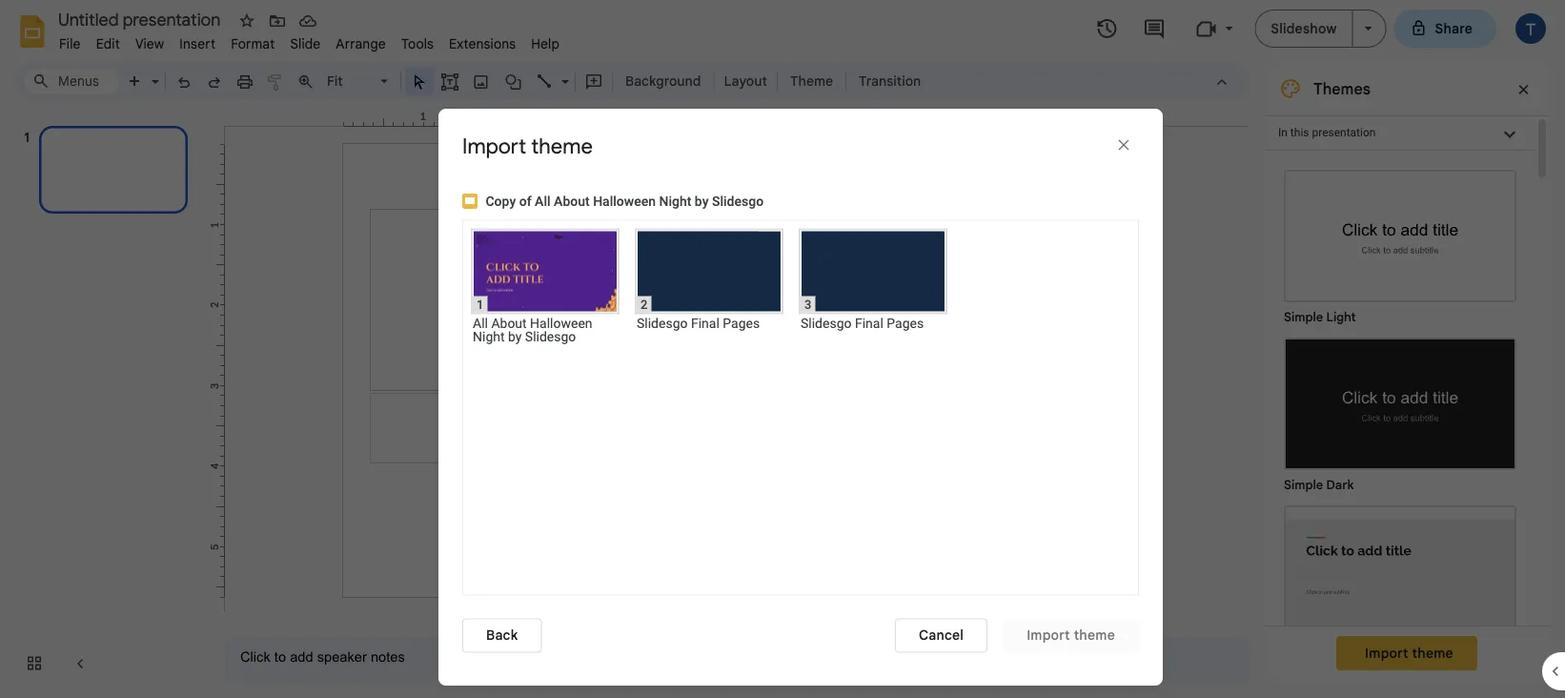 Task type: locate. For each thing, give the bounding box(es) containing it.
by
[[695, 193, 709, 209], [508, 329, 522, 345]]

pages inside "slide 2. slidesgo final pages" option
[[723, 316, 760, 331]]

1 horizontal spatial final
[[855, 316, 884, 331]]

2 horizontal spatial import theme
[[1366, 645, 1454, 661]]

pages for 2
[[723, 316, 760, 331]]

0 horizontal spatial import theme button
[[1003, 618, 1139, 653]]

1 horizontal spatial import theme button
[[1337, 636, 1478, 670]]

1 vertical spatial about
[[491, 316, 527, 331]]

1 horizontal spatial by
[[695, 193, 709, 209]]

pages inside slide 3. slidesgo final pages radio
[[887, 316, 924, 331]]

1 horizontal spatial all
[[535, 193, 551, 209]]

0 horizontal spatial by
[[508, 329, 522, 345]]

0 horizontal spatial halloween
[[530, 316, 593, 331]]

option group for copy of all about halloween night by slidesgo
[[463, 71, 1139, 472]]

simple left 'light'
[[1284, 309, 1324, 325]]

slidesgo final pages down 3
[[801, 316, 924, 331]]

import inside themes "section"
[[1366, 645, 1409, 661]]

1 simple from the top
[[1284, 309, 1324, 325]]

all down 1
[[473, 316, 488, 331]]

0 vertical spatial theme
[[531, 133, 593, 159]]

2 pages from the left
[[887, 316, 924, 331]]

all
[[535, 193, 551, 209], [473, 316, 488, 331]]

1 horizontal spatial theme
[[1074, 627, 1116, 644]]

option group containing simple light
[[1264, 151, 1535, 698]]

Streamline radio
[[1275, 496, 1527, 664]]

simple for simple light
[[1284, 309, 1324, 325]]

0 horizontal spatial night
[[473, 329, 505, 345]]

0 vertical spatial about
[[554, 193, 590, 209]]

import for import theme heading
[[462, 133, 526, 159]]

1 vertical spatial by
[[508, 329, 522, 345]]

simple left 'dark'
[[1284, 477, 1324, 493]]

option group containing all about halloween night by slidesgo
[[463, 71, 1139, 472]]

1 horizontal spatial about
[[554, 193, 590, 209]]

1 vertical spatial all
[[473, 316, 488, 331]]

slidesgo final pages inside option
[[637, 316, 760, 331]]

0 vertical spatial halloween
[[593, 193, 656, 209]]

2 vertical spatial import
[[1366, 645, 1409, 661]]

background
[[626, 72, 701, 89]]

0 vertical spatial simple
[[1284, 309, 1324, 325]]

0 vertical spatial all
[[535, 193, 551, 209]]

1 horizontal spatial import theme
[[1027, 627, 1116, 644]]

slidesgo final pages down 2
[[637, 316, 760, 331]]

1 horizontal spatial option group
[[1264, 151, 1535, 698]]

option group inside import theme dialog
[[463, 71, 1139, 472]]

1 vertical spatial simple
[[1284, 477, 1324, 493]]

import theme heading
[[462, 133, 653, 159]]

cancel
[[919, 627, 964, 644]]

Slide 3. Slidesgo Final Pages radio
[[791, 71, 955, 335]]

1 horizontal spatial night
[[659, 193, 692, 209]]

about
[[554, 193, 590, 209], [491, 316, 527, 331]]

option group inside themes "section"
[[1264, 151, 1535, 698]]

menu bar
[[51, 25, 567, 56]]

0 horizontal spatial final
[[691, 316, 720, 331]]

1 vertical spatial import
[[1027, 627, 1071, 644]]

2 slidesgo final pages from the left
[[801, 316, 924, 331]]

theme button
[[782, 67, 842, 95]]

navigation
[[0, 108, 210, 698]]

final
[[691, 316, 720, 331], [855, 316, 884, 331]]

final inside option
[[691, 316, 720, 331]]

theme
[[531, 133, 593, 159], [1074, 627, 1116, 644], [1413, 645, 1454, 661]]

2 final from the left
[[855, 316, 884, 331]]

simple dark
[[1284, 477, 1355, 493]]

0 horizontal spatial theme
[[531, 133, 593, 159]]

copy
[[486, 193, 516, 209]]

back
[[486, 627, 518, 644]]

2 vertical spatial import theme
[[1366, 645, 1454, 661]]

0 vertical spatial import theme
[[462, 133, 593, 159]]

option group
[[463, 71, 1139, 472], [1264, 151, 1535, 698]]

1 horizontal spatial pages
[[887, 316, 924, 331]]

slidesgo inside radio
[[801, 316, 852, 331]]

0 horizontal spatial all
[[473, 316, 488, 331]]

slidesgo
[[712, 193, 764, 209], [637, 316, 688, 331], [801, 316, 852, 331], [525, 329, 576, 345]]

1 horizontal spatial halloween
[[593, 193, 656, 209]]

0 horizontal spatial slidesgo final pages
[[637, 316, 760, 331]]

theme for import theme heading
[[531, 133, 593, 159]]

0 horizontal spatial pages
[[723, 316, 760, 331]]

2 horizontal spatial theme
[[1413, 645, 1454, 661]]

main toolbar
[[118, 67, 931, 95]]

1 vertical spatial import theme
[[1027, 627, 1116, 644]]

1 pages from the left
[[723, 316, 760, 331]]

import theme button
[[1003, 618, 1139, 653], [1337, 636, 1478, 670]]

1 vertical spatial halloween
[[530, 316, 593, 331]]

navigation inside the import theme application
[[0, 108, 210, 698]]

import theme for the import theme button within the import theme dialog
[[1027, 627, 1116, 644]]

1 slidesgo final pages from the left
[[637, 316, 760, 331]]

final inside radio
[[855, 316, 884, 331]]

simple for simple dark
[[1284, 477, 1324, 493]]

import theme for import theme heading
[[462, 133, 593, 159]]

0 vertical spatial import
[[462, 133, 526, 159]]

simple
[[1284, 309, 1324, 325], [1284, 477, 1324, 493]]

halloween
[[593, 193, 656, 209], [530, 316, 593, 331]]

import
[[462, 133, 526, 159], [1027, 627, 1071, 644], [1366, 645, 1409, 661]]

Menus field
[[24, 68, 119, 94]]

0 horizontal spatial option group
[[463, 71, 1139, 472]]

0 horizontal spatial about
[[491, 316, 527, 331]]

1 vertical spatial night
[[473, 329, 505, 345]]

about inside all about halloween night by slidesgo
[[491, 316, 527, 331]]

1 vertical spatial theme
[[1074, 627, 1116, 644]]

transition
[[859, 72, 921, 89]]

theme for the import theme button within the import theme dialog
[[1074, 627, 1116, 644]]

all right of
[[535, 193, 551, 209]]

2 vertical spatial theme
[[1413, 645, 1454, 661]]

3
[[805, 297, 812, 311]]

2 simple from the top
[[1284, 477, 1324, 493]]

1 final from the left
[[691, 316, 720, 331]]

import theme
[[462, 133, 593, 159], [1027, 627, 1116, 644], [1366, 645, 1454, 661]]

0 horizontal spatial import
[[462, 133, 526, 159]]

slidesgo final pages
[[637, 316, 760, 331], [801, 316, 924, 331]]

0 horizontal spatial import theme
[[462, 133, 593, 159]]

1 horizontal spatial import
[[1027, 627, 1071, 644]]

night
[[659, 193, 692, 209], [473, 329, 505, 345]]

pages
[[723, 316, 760, 331], [887, 316, 924, 331]]

slidesgo final pages inside radio
[[801, 316, 924, 331]]

slidesgo final pages for 3
[[801, 316, 924, 331]]

themes
[[1314, 79, 1371, 98]]

all inside all about halloween night by slidesgo
[[473, 316, 488, 331]]

1 horizontal spatial slidesgo final pages
[[801, 316, 924, 331]]

2 horizontal spatial import
[[1366, 645, 1409, 661]]



Task type: describe. For each thing, give the bounding box(es) containing it.
Star checkbox
[[234, 8, 260, 34]]

Rename text field
[[51, 8, 232, 31]]

pages for 3
[[887, 316, 924, 331]]

slidesgo final pages for 2
[[637, 316, 760, 331]]

option group for themes
[[1264, 151, 1535, 698]]

night inside all about halloween night by slidesgo
[[473, 329, 505, 345]]

transition button
[[851, 67, 930, 95]]

share. private to only me. image
[[1411, 20, 1428, 37]]

Slide 1. All About Halloween Night by Slidesgo radio
[[463, 221, 627, 472]]

slidesgo inside all about halloween night by slidesgo
[[525, 329, 576, 345]]

light
[[1327, 309, 1356, 325]]

Simple Dark radio
[[1275, 328, 1527, 496]]

by inside all about halloween night by slidesgo
[[508, 329, 522, 345]]

0 vertical spatial night
[[659, 193, 692, 209]]

import theme button inside import theme dialog
[[1003, 618, 1139, 653]]

cancel button
[[895, 618, 988, 653]]

final for 2
[[691, 316, 720, 331]]

streamline image
[[1286, 507, 1515, 636]]

import theme application
[[0, 0, 1566, 698]]

Simple Light radio
[[1275, 160, 1527, 698]]

import theme button inside themes "section"
[[1337, 636, 1478, 670]]

theme inside "section"
[[1413, 645, 1454, 661]]

simple light
[[1284, 309, 1356, 325]]

2
[[641, 297, 648, 311]]

all about halloween night by slidesgo
[[473, 316, 593, 345]]

menu bar inside menu bar banner
[[51, 25, 567, 56]]

theme
[[790, 72, 834, 89]]

import theme dialog
[[439, 71, 1163, 686]]

back button
[[462, 618, 542, 653]]

menu bar banner
[[0, 0, 1566, 698]]

dark
[[1327, 477, 1355, 493]]

of
[[519, 193, 532, 209]]

Slide 2. Slidesgo Final Pages radio
[[627, 151, 791, 392]]

1
[[477, 297, 484, 311]]

copy of all about halloween night by slidesgo
[[486, 193, 764, 209]]

0 vertical spatial by
[[695, 193, 709, 209]]

background button
[[617, 67, 710, 95]]

import theme inside themes "section"
[[1366, 645, 1454, 661]]

themes section
[[1264, 62, 1550, 698]]

import for the import theme button within the import theme dialog
[[1027, 627, 1071, 644]]

final for 3
[[855, 316, 884, 331]]

halloween inside all about halloween night by slidesgo
[[530, 316, 593, 331]]



Task type: vqa. For each thing, say whether or not it's contained in the screenshot.
"zoom" text field on the left of page
no



